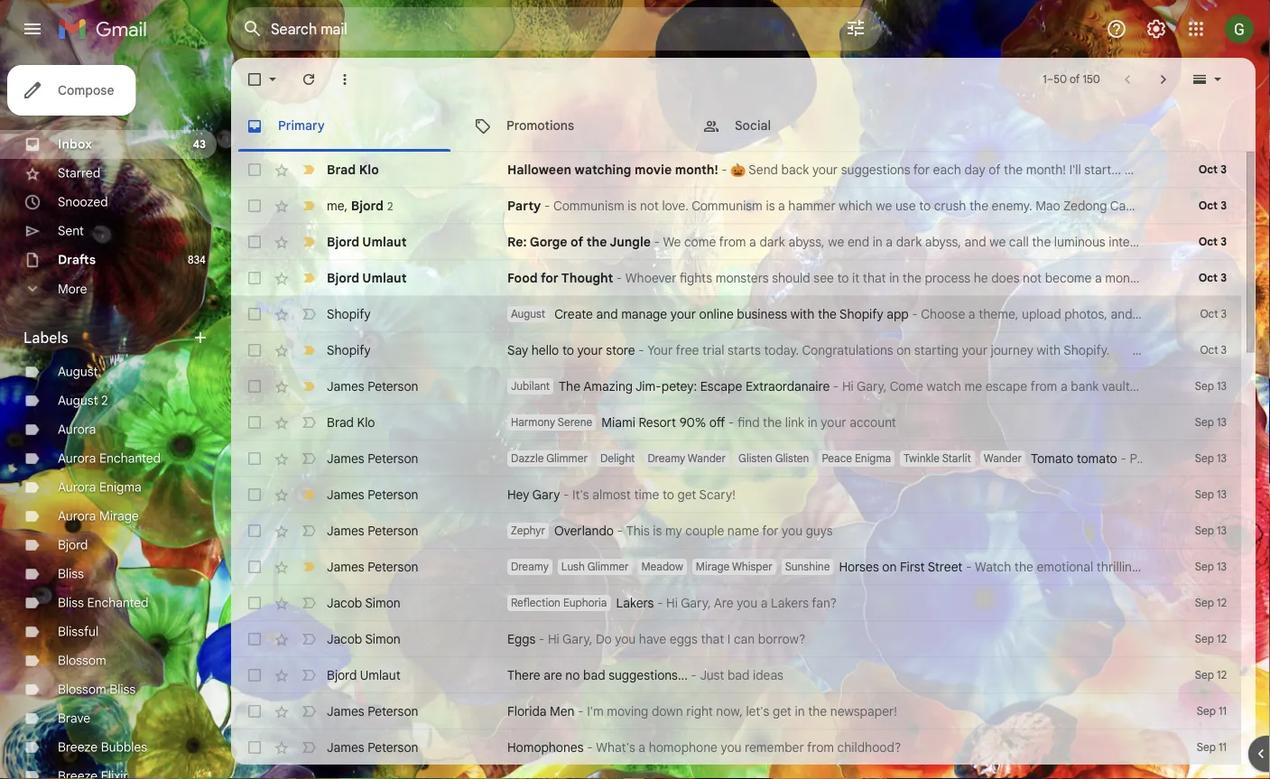 Task type: vqa. For each thing, say whether or not it's contained in the screenshot.
Check
no



Task type: describe. For each thing, give the bounding box(es) containing it.
glimmer for lush glimmer
[[588, 560, 629, 574]]

first
[[900, 559, 925, 575]]

hell
[[1192, 162, 1212, 177]]

9 row from the top
[[231, 441, 1242, 477]]

sep for fourth row from the bottom
[[1196, 633, 1215, 646]]

simon for fourth row from the bottom
[[365, 631, 401, 647]]

sep 13 for hi gary, come watch me escape from a bank vault that's filling with sand
[[1196, 380, 1227, 393]]

just
[[700, 667, 725, 683]]

3 13 from the top
[[1217, 452, 1227, 466]]

you right do
[[615, 631, 636, 647]]

2 horizontal spatial is
[[766, 198, 775, 214]]

18 ﻿͏ from the left
[[1169, 342, 1169, 358]]

- left just
[[691, 667, 697, 683]]

free
[[676, 342, 699, 358]]

12 for eggs - hi gary, do you have eggs that i can borrow?
[[1217, 633, 1227, 646]]

in for newspaper!
[[795, 703, 805, 719]]

aurora for aurora enigma
[[58, 480, 96, 495]]

on left starting
[[897, 342, 911, 358]]

11 ﻿͏ from the left
[[1146, 342, 1146, 358]]

on left first
[[883, 559, 897, 575]]

promotions
[[507, 118, 574, 134]]

the down see
[[818, 306, 837, 322]]

sep for 9th row
[[1196, 452, 1215, 466]]

21 ﻿͏ from the left
[[1178, 342, 1178, 358]]

12 row from the top
[[231, 549, 1262, 585]]

brad klo for oct
[[327, 162, 379, 177]]

3 for re: gorge of the jungle -
[[1221, 235, 1227, 249]]

sep for seventh row from the bottom of the page
[[1196, 524, 1215, 538]]

5 row from the top
[[231, 296, 1242, 332]]

bjord for re: gorge of the jungle -
[[327, 234, 359, 250]]

congratulations
[[802, 342, 894, 358]]

starred link
[[58, 165, 100, 181]]

2 month! from the left
[[1026, 162, 1066, 177]]

2 bad from the left
[[728, 667, 750, 683]]

suggestions...
[[609, 667, 688, 683]]

i
[[728, 631, 731, 647]]

6 james from the top
[[327, 703, 365, 719]]

and
[[596, 306, 618, 322]]

bliss enchanted
[[58, 595, 149, 611]]

🎃 image
[[731, 163, 746, 178]]

1 communism from the left
[[554, 198, 625, 214]]

- right jungle
[[654, 234, 660, 250]]

to right use
[[919, 198, 931, 214]]

1 row from the top
[[231, 152, 1271, 188]]

advanced search options image
[[838, 10, 874, 46]]

13 for watch the emotional thrilling tale tonight on tuber
[[1217, 560, 1227, 574]]

20 ﻿͏ from the left
[[1175, 342, 1175, 358]]

monster.
[[1106, 270, 1155, 286]]

sep 13 for this is my couple name for you guys
[[1196, 524, 1227, 538]]

23 ﻿͏ from the left
[[1185, 342, 1185, 358]]

jubilant
[[511, 380, 550, 393]]

1 lakers from the left
[[616, 595, 654, 611]]

a right what's
[[639, 740, 646, 755]]

2 lakers from the left
[[771, 595, 809, 611]]

twinkle starlit
[[904, 452, 971, 466]]

1 50 of 150
[[1043, 73, 1101, 86]]

blossom for blossom bliss
[[58, 682, 106, 698]]

compose
[[58, 82, 114, 98]]

1 vertical spatial not
[[1023, 270, 1042, 286]]

- down meadow
[[657, 595, 663, 611]]

bjord for there are no bad suggestions... - just bad ideas
[[327, 667, 357, 683]]

17 row from the top
[[231, 730, 1242, 766]]

0 horizontal spatial is
[[628, 198, 637, 214]]

11 row from the top
[[231, 513, 1242, 549]]

brave link
[[58, 711, 90, 727]]

party
[[508, 198, 541, 214]]

it's
[[573, 487, 589, 503]]

serene
[[558, 416, 593, 429]]

social
[[735, 118, 771, 134]]

watching
[[575, 162, 632, 177]]

hey gary - it's almost time to get scary!
[[508, 487, 736, 503]]

gaze
[[1219, 270, 1246, 286]]

august 2 link
[[58, 393, 108, 409]]

0 vertical spatial for
[[914, 162, 930, 177]]

harmony
[[511, 416, 555, 429]]

bliss for bliss link
[[58, 566, 84, 582]]

- right party
[[545, 198, 550, 214]]

1 horizontal spatial for
[[763, 523, 779, 539]]

17 ﻿͏ from the left
[[1165, 342, 1165, 358]]

party - communism is not love. communism is a hammer which we use to crush the enemy. mao zedong can't wait! on tue, aug 29, 2
[[508, 198, 1271, 214]]

snoozed
[[58, 194, 108, 210]]

150
[[1083, 73, 1101, 86]]

13 for this is my couple name for you guys
[[1217, 524, 1227, 538]]

you down now,
[[721, 740, 742, 755]]

aurora for aurora enchanted
[[58, 451, 96, 466]]

2 horizontal spatial in
[[890, 270, 900, 286]]

on left tuber at right
[[1211, 559, 1226, 575]]

august for august create and manage your online business with the shopify app -
[[511, 307, 546, 321]]

- left your
[[639, 342, 644, 358]]

tonight
[[1168, 559, 1208, 575]]

3 row from the top
[[231, 224, 1242, 260]]

your right back
[[813, 162, 838, 177]]

klo for sep 13
[[357, 415, 375, 430]]

0 horizontal spatial not
[[640, 198, 659, 214]]

- right eggs
[[539, 631, 545, 647]]

mirage whisper
[[696, 560, 773, 574]]

aurora mirage link
[[58, 508, 139, 524]]

sunshine
[[785, 560, 830, 574]]

oct for party - communism is not love. communism is a hammer which we use to crush the enemy. mao zedong can't wait! on tue, aug 29, 2
[[1199, 199, 1218, 213]]

sep for 13th row
[[1196, 596, 1215, 610]]

dazzle
[[511, 452, 544, 466]]

homophones - what's a homophone you remember from childhood?
[[508, 740, 902, 755]]

0 vertical spatial me
[[1156, 162, 1173, 177]]

umlaut for food
[[362, 270, 407, 286]]

brad klo for sep
[[327, 415, 375, 430]]

promotions tab
[[460, 101, 687, 152]]

1 horizontal spatial hi
[[666, 595, 678, 611]]

come
[[890, 378, 924, 394]]

labels navigation
[[0, 58, 231, 779]]

search mail image
[[237, 13, 269, 45]]

14 ﻿͏ from the left
[[1156, 342, 1156, 358]]

whisper
[[732, 560, 773, 574]]

- right app
[[912, 306, 918, 322]]

5 ﻿͏ from the left
[[1126, 342, 1126, 358]]

Search mail text field
[[271, 20, 795, 38]]

sep 12 for there are no bad suggestions... - just bad ideas
[[1196, 669, 1227, 682]]

1 vertical spatial from
[[807, 740, 834, 755]]

guys
[[806, 523, 833, 539]]

3 for party - communism is not love. communism is a hammer which we use to crush the enemy. mao zedong can't wait! on tue, aug 29, 2
[[1221, 199, 1227, 213]]

watch
[[927, 378, 962, 394]]

tomato
[[1031, 451, 1074, 466]]

mirage inside labels navigation
[[99, 508, 139, 524]]

sep for 15th row from the top of the page
[[1196, 669, 1215, 682]]

22 ﻿͏ from the left
[[1182, 342, 1182, 358]]

resort
[[639, 415, 676, 430]]

bjord inside labels navigation
[[58, 537, 88, 553]]

social tab
[[688, 101, 916, 152]]

petey:
[[662, 378, 697, 394]]

tuber
[[1229, 559, 1262, 575]]

zedong
[[1064, 198, 1108, 214]]

let's
[[746, 703, 770, 719]]

snoozed link
[[58, 194, 108, 210]]

3 sep 13 from the top
[[1196, 452, 1227, 466]]

4 ﻿͏ from the left
[[1123, 342, 1123, 358]]

1 vertical spatial for
[[541, 270, 559, 286]]

your up peace
[[821, 415, 847, 430]]

peterson for 11th row from the bottom of the page
[[368, 378, 419, 394]]

main menu image
[[22, 18, 43, 40]]

16 row from the top
[[231, 694, 1242, 730]]

can
[[734, 631, 755, 647]]

no
[[566, 667, 580, 683]]

2 inside labels navigation
[[101, 393, 108, 409]]

tale
[[1143, 559, 1164, 575]]

back
[[782, 162, 809, 177]]

harmony serene miami resort 90% off - find the link in your account
[[511, 415, 897, 430]]

more image
[[336, 70, 354, 89]]

you right 'if'
[[1195, 270, 1216, 286]]

0 horizontal spatial me
[[327, 198, 345, 213]]

12 for there are no bad suggestions... - just bad ideas
[[1217, 669, 1227, 682]]

2 wander from the left
[[984, 452, 1022, 466]]

sand
[[1230, 378, 1258, 394]]

1 horizontal spatial that
[[863, 270, 886, 286]]

james peterson for 1st row from the bottom of the page
[[327, 740, 419, 755]]

1 horizontal spatial get
[[773, 703, 792, 719]]

3 for say hello to your store - your free trial starts today. congratulations on starting your journey with shopify. ﻿͏ ﻿͏ ﻿͏ ﻿͏ ﻿͏ ﻿͏ ﻿͏ ﻿͏ ﻿͏ ﻿͏ ﻿͏ ﻿͏ ﻿͏ ﻿͏ ﻿͏ ﻿͏ ﻿͏ ﻿͏ ﻿͏ ﻿͏ ﻿͏ ﻿͏ ﻿͏ ﻿͏ ﻿͏
[[1221, 344, 1227, 357]]

a right become
[[1095, 270, 1102, 286]]

sep for 11th row from the bottom of the page
[[1196, 380, 1215, 393]]

oct for food for thought - whoever fights monsters should see to it that in the process he does not become a monster. and if you gaze long
[[1199, 271, 1218, 285]]

are
[[714, 595, 734, 611]]

journey
[[991, 342, 1034, 358]]

lush glimmer
[[562, 560, 629, 574]]

bjord link
[[58, 537, 88, 553]]

emotional
[[1037, 559, 1094, 575]]

day
[[965, 162, 986, 177]]

bjord umlaut for food for thought
[[327, 270, 407, 286]]

2 vertical spatial bliss
[[110, 682, 136, 698]]

older image
[[1155, 70, 1173, 89]]

4 row from the top
[[231, 260, 1271, 296]]

your left online
[[671, 306, 696, 322]]

create
[[555, 306, 593, 322]]

7 james from the top
[[327, 740, 365, 755]]

start...
[[1085, 162, 1122, 177]]

labels
[[23, 329, 68, 347]]

account
[[850, 415, 897, 430]]

peterson for 1st row from the bottom of the page
[[368, 740, 419, 755]]

3 ﻿͏ from the left
[[1120, 342, 1120, 358]]

it
[[853, 270, 860, 286]]

- left it's
[[564, 487, 569, 503]]

enchanted for bliss enchanted
[[87, 595, 149, 611]]

app
[[887, 306, 909, 322]]

sep 12 for eggs - hi gary, do you have eggs that i can borrow?
[[1196, 633, 1227, 646]]

10 row from the top
[[231, 477, 1242, 513]]

peterson for seventh row from the bottom of the page
[[368, 523, 419, 539]]

2 glisten from the left
[[775, 452, 809, 466]]

- left 'i'm'
[[578, 703, 584, 719]]

umlaut for re:
[[362, 234, 407, 250]]

james peterson for seventh row from the bottom of the page
[[327, 523, 419, 539]]

1 vertical spatial with
[[1037, 342, 1061, 358]]

there are no bad suggestions... - just bad ideas
[[508, 667, 784, 683]]

jacob simon for fourth row from the bottom
[[327, 631, 401, 647]]

james peterson for 6th row from the bottom
[[327, 559, 419, 575]]

5 3 from the top
[[1221, 307, 1227, 321]]

blissful
[[58, 624, 99, 640]]

starts
[[728, 342, 761, 358]]

peace
[[822, 452, 852, 466]]

find
[[738, 415, 760, 430]]

1 wander from the left
[[688, 452, 726, 466]]

miami
[[602, 415, 636, 430]]

james peterson for tenth row from the top
[[327, 487, 419, 503]]

extraordanaire
[[746, 378, 830, 394]]

klo for oct 3
[[359, 162, 379, 177]]

peace enigma
[[822, 452, 891, 466]]

2 horizontal spatial gary,
[[857, 378, 887, 394]]

to right hello
[[563, 342, 574, 358]]

dreamy for dreamy wander
[[648, 452, 686, 466]]

2 vertical spatial hi
[[548, 631, 560, 647]]

7 row from the top
[[231, 368, 1258, 405]]

compose button
[[7, 65, 136, 116]]

1 sep 12 from the top
[[1196, 596, 1227, 610]]

- right off
[[729, 415, 734, 430]]

0 horizontal spatial that
[[701, 631, 724, 647]]

jubilant the amazing jim-petey: escape extraordanaire - hi gary, come watch me escape from a bank vault that's filling with sand
[[511, 378, 1258, 394]]

brave
[[58, 711, 90, 727]]

8 ﻿͏ from the left
[[1136, 342, 1136, 358]]

jungle
[[610, 234, 651, 250]]

16 ﻿͏ from the left
[[1162, 342, 1162, 358]]

breeze bubbles link
[[58, 740, 147, 755]]

august create and manage your online business with the shopify app -
[[511, 306, 921, 322]]

in for account
[[808, 415, 818, 430]]

- left the send
[[719, 162, 731, 177]]

james peterson for second row from the bottom of the page
[[327, 703, 419, 719]]

43
[[193, 138, 206, 151]]

eggs - hi gary, do you have eggs that i can borrow?
[[508, 631, 806, 647]]

oct 3 for party - communism is not love. communism is a hammer which we use to crush the enemy. mao zedong can't wait! on tue, aug 29, 2
[[1199, 199, 1227, 213]]

bjord umlaut for there are no bad suggestions...
[[327, 667, 401, 683]]

to left it
[[838, 270, 849, 286]]

- down congratulations
[[833, 378, 839, 394]]

2 horizontal spatial 2
[[1266, 198, 1271, 214]]

gmail image
[[58, 11, 156, 47]]

become
[[1045, 270, 1092, 286]]



Task type: locate. For each thing, give the bounding box(es) containing it.
1 vertical spatial bjord umlaut
[[327, 270, 407, 286]]

blossom for blossom link in the left of the page
[[58, 653, 106, 669]]

is down the send
[[766, 198, 775, 214]]

the right the watch
[[1015, 559, 1034, 575]]

3 peterson from the top
[[368, 487, 419, 503]]

1 11 from the top
[[1219, 705, 1227, 718]]

jacob for 13th row
[[327, 595, 362, 611]]

support image
[[1106, 18, 1128, 40]]

1 horizontal spatial wander
[[984, 452, 1022, 466]]

not right does
[[1023, 270, 1042, 286]]

2 vertical spatial with
[[1203, 378, 1227, 394]]

0 horizontal spatial in
[[795, 703, 805, 719]]

0 vertical spatial bjord umlaut
[[327, 234, 407, 250]]

peterson for 9th row
[[368, 451, 419, 466]]

0 vertical spatial that
[[863, 270, 886, 286]]

should
[[772, 270, 811, 286]]

oct 3 for re: gorge of the jungle -
[[1199, 235, 1227, 249]]

4 13 from the top
[[1217, 488, 1227, 502]]

with down should
[[791, 306, 815, 322]]

1 bad from the left
[[583, 667, 606, 683]]

sep for 8th row from the top
[[1196, 416, 1215, 429]]

1 vertical spatial enigma
[[99, 480, 142, 495]]

month! left i'll
[[1026, 162, 1066, 177]]

august inside august create and manage your online business with the shopify app -
[[511, 307, 546, 321]]

2 horizontal spatial me
[[1156, 162, 1173, 177]]

tomato tomato -
[[1031, 451, 1130, 466]]

we
[[876, 198, 893, 214]]

a down whisper
[[761, 595, 768, 611]]

aurora enchanted link
[[58, 451, 161, 466]]

of for re: gorge of the jungle -
[[571, 234, 584, 250]]

mirage
[[99, 508, 139, 524], [696, 560, 730, 574]]

the left newspaper!
[[808, 703, 827, 719]]

movie
[[635, 162, 672, 177]]

0 vertical spatial sep 11
[[1197, 705, 1227, 718]]

that left 'i'
[[701, 631, 724, 647]]

of right day
[[989, 162, 1001, 177]]

0 vertical spatial not
[[640, 198, 659, 214]]

2 horizontal spatial hi
[[842, 378, 854, 394]]

1 horizontal spatial is
[[653, 523, 662, 539]]

with right journey
[[1037, 342, 1061, 358]]

1 aurora from the top
[[58, 422, 96, 438]]

1 jacob simon from the top
[[327, 595, 401, 611]]

1 brad klo from the top
[[327, 162, 379, 177]]

2 inside me , bjord 2
[[387, 199, 393, 213]]

9 ﻿͏ from the left
[[1139, 342, 1139, 358]]

4 aurora from the top
[[58, 508, 96, 524]]

2 vertical spatial bjord umlaut
[[327, 667, 401, 683]]

2 horizontal spatial of
[[1070, 73, 1080, 86]]

hi right eggs
[[548, 631, 560, 647]]

month!
[[675, 162, 719, 177], [1026, 162, 1066, 177]]

3 bjord umlaut from the top
[[327, 667, 401, 683]]

hi down meadow
[[666, 595, 678, 611]]

for left each in the right of the page
[[914, 162, 930, 177]]

communism down 🎃 icon
[[692, 198, 763, 214]]

1 horizontal spatial bad
[[728, 667, 750, 683]]

aurora for aurora mirage
[[58, 508, 96, 524]]

0 vertical spatial bliss
[[58, 566, 84, 582]]

14 row from the top
[[231, 621, 1242, 657]]

blossom bliss link
[[58, 682, 136, 698]]

row up now,
[[231, 657, 1242, 694]]

5 james peterson from the top
[[327, 559, 419, 575]]

0 vertical spatial with
[[791, 306, 815, 322]]

august down food
[[511, 307, 546, 321]]

me right drag
[[1156, 162, 1173, 177]]

0 vertical spatial in
[[890, 270, 900, 286]]

mao
[[1036, 198, 1061, 214]]

the left link
[[763, 415, 782, 430]]

11 for homophones - what's a homophone you remember from childhood?
[[1219, 741, 1227, 755]]

1 vertical spatial 11
[[1219, 741, 1227, 755]]

5 james from the top
[[327, 559, 365, 575]]

834
[[188, 253, 206, 267]]

enigma for peace enigma
[[855, 452, 891, 466]]

0 horizontal spatial gary,
[[563, 631, 593, 647]]

hi down congratulations
[[842, 378, 854, 394]]

0 horizontal spatial for
[[541, 270, 559, 286]]

see
[[814, 270, 834, 286]]

1 james from the top
[[327, 378, 365, 394]]

aurora for "aurora" link
[[58, 422, 96, 438]]

get left scary!
[[678, 487, 697, 503]]

dreamy wander
[[648, 452, 726, 466]]

escape
[[700, 378, 743, 394]]

13 ﻿͏ from the left
[[1152, 342, 1152, 358]]

0 horizontal spatial hi
[[548, 631, 560, 647]]

15 row from the top
[[231, 657, 1242, 694]]

jim-
[[636, 378, 662, 394]]

0 vertical spatial umlaut
[[362, 234, 407, 250]]

primary tab
[[231, 101, 458, 152]]

tab list containing primary
[[231, 101, 1256, 152]]

0 horizontal spatial lakers
[[616, 595, 654, 611]]

1 vertical spatial in
[[808, 415, 818, 430]]

sep 11 for florida men - i'm moving down right now, let's get in the newspaper!
[[1197, 705, 1227, 718]]

0 horizontal spatial with
[[791, 306, 815, 322]]

0 vertical spatial from
[[1031, 378, 1058, 394]]

1 horizontal spatial not
[[1023, 270, 1042, 286]]

- right tomato
[[1121, 451, 1127, 466]]

toggle split pane mode image
[[1191, 70, 1209, 89]]

the
[[1004, 162, 1023, 177], [970, 198, 989, 214], [587, 234, 607, 250], [903, 270, 922, 286], [818, 306, 837, 322], [763, 415, 782, 430], [1015, 559, 1034, 575], [808, 703, 827, 719]]

2 simon from the top
[[365, 631, 401, 647]]

0 vertical spatial mirage
[[99, 508, 139, 524]]

on
[[897, 342, 911, 358], [883, 559, 897, 575], [1211, 559, 1226, 575]]

11 for florida men - i'm moving down right now, let's get in the newspaper!
[[1219, 705, 1227, 718]]

from right remember
[[807, 740, 834, 755]]

the left process
[[903, 270, 922, 286]]

glimmer for dazzle glimmer
[[547, 452, 588, 466]]

oct 3 for food for thought - whoever fights monsters should see to it that in the process he does not become a monster. and if you gaze long
[[1199, 271, 1227, 285]]

1 vertical spatial brad klo
[[327, 415, 375, 430]]

of right 50
[[1070, 73, 1080, 86]]

1 vertical spatial dreamy
[[511, 560, 549, 574]]

6 3 from the top
[[1221, 344, 1227, 357]]

6 13 from the top
[[1217, 560, 1227, 574]]

oct for re: gorge of the jungle -
[[1199, 235, 1218, 249]]

row containing me
[[231, 188, 1271, 224]]

enchanted up aurora enigma
[[99, 451, 161, 466]]

1 vertical spatial me
[[327, 198, 345, 213]]

1 vertical spatial of
[[989, 162, 1001, 177]]

enchanted up the blissful
[[87, 595, 149, 611]]

0 vertical spatial enchanted
[[99, 451, 161, 466]]

sep for 1st row from the bottom of the page
[[1197, 741, 1216, 755]]

3 3 from the top
[[1221, 235, 1227, 249]]

halloween
[[508, 162, 572, 177]]

aurora up aurora mirage link
[[58, 480, 96, 495]]

0 horizontal spatial get
[[678, 487, 697, 503]]

bliss for bliss enchanted
[[58, 595, 84, 611]]

4 sep 13 from the top
[[1196, 488, 1227, 502]]

1 james peterson from the top
[[327, 378, 419, 394]]

2 vertical spatial me
[[965, 378, 983, 394]]

glisten down link
[[775, 452, 809, 466]]

- left whoever
[[617, 270, 622, 286]]

sep for second row from the bottom of the page
[[1197, 705, 1216, 718]]

row
[[231, 152, 1271, 188], [231, 188, 1271, 224], [231, 224, 1242, 260], [231, 260, 1271, 296], [231, 296, 1242, 332], [231, 332, 1242, 368], [231, 368, 1258, 405], [231, 405, 1242, 441], [231, 441, 1242, 477], [231, 477, 1242, 513], [231, 513, 1242, 549], [231, 549, 1262, 585], [231, 585, 1242, 621], [231, 621, 1242, 657], [231, 657, 1242, 694], [231, 694, 1242, 730], [231, 730, 1242, 766]]

aurora down "aurora" link
[[58, 451, 96, 466]]

row down just
[[231, 694, 1242, 730]]

drag
[[1125, 162, 1152, 177]]

primary
[[278, 118, 325, 134]]

6 sep 13 from the top
[[1196, 560, 1227, 574]]

1 glisten from the left
[[739, 452, 773, 466]]

- right street
[[966, 559, 972, 575]]

2 vertical spatial in
[[795, 703, 805, 719]]

1 vertical spatial klo
[[357, 415, 375, 430]]

1 horizontal spatial with
[[1037, 342, 1061, 358]]

brad for oct 3
[[327, 162, 356, 177]]

1 jacob from the top
[[327, 595, 362, 611]]

thought
[[561, 270, 613, 286]]

0 vertical spatial enigma
[[855, 452, 891, 466]]

enchanted for aurora enchanted
[[99, 451, 161, 466]]

bad right just
[[728, 667, 750, 683]]

name
[[728, 523, 760, 539]]

umlaut
[[362, 234, 407, 250], [362, 270, 407, 286], [360, 667, 401, 683]]

1 horizontal spatial in
[[808, 415, 818, 430]]

of
[[1070, 73, 1080, 86], [989, 162, 1001, 177], [571, 234, 584, 250]]

lakers
[[616, 595, 654, 611], [771, 595, 809, 611]]

- left what's
[[587, 740, 593, 755]]

starred
[[58, 165, 100, 181]]

0 vertical spatial blossom
[[58, 653, 106, 669]]

6 peterson from the top
[[368, 703, 419, 719]]

sep 13 for watch the emotional thrilling tale tonight on tuber
[[1196, 560, 1227, 574]]

4 peterson from the top
[[368, 523, 419, 539]]

1 vertical spatial gary,
[[681, 595, 711, 611]]

row up mirage whisper
[[231, 513, 1242, 549]]

8 row from the top
[[231, 405, 1242, 441]]

with left sand
[[1203, 378, 1227, 394]]

the
[[559, 378, 581, 394]]

0 horizontal spatial wander
[[688, 452, 726, 466]]

1 vertical spatial bliss
[[58, 595, 84, 611]]

row down find
[[231, 441, 1242, 477]]

- left this
[[617, 523, 623, 539]]

2 peterson from the top
[[368, 451, 419, 466]]

right
[[687, 703, 713, 719]]

0 vertical spatial glimmer
[[547, 452, 588, 466]]

dreamy down the resort
[[648, 452, 686, 466]]

0 vertical spatial jacob simon
[[327, 595, 401, 611]]

glimmer
[[547, 452, 588, 466], [588, 560, 629, 574]]

process
[[925, 270, 971, 286]]

1 horizontal spatial gary,
[[681, 595, 711, 611]]

shopify.
[[1064, 342, 1110, 358]]

0 vertical spatial 12
[[1217, 596, 1227, 610]]

13 row from the top
[[231, 585, 1242, 621]]

filling
[[1169, 378, 1200, 394]]

12 ﻿͏ from the left
[[1149, 342, 1149, 358]]

today.
[[764, 342, 799, 358]]

bjord
[[351, 198, 384, 213], [327, 234, 359, 250], [327, 270, 359, 286], [58, 537, 88, 553], [327, 667, 357, 683]]

for right food
[[541, 270, 559, 286]]

aurora
[[58, 422, 96, 438], [58, 451, 96, 466], [58, 480, 96, 495], [58, 508, 96, 524]]

1 peterson from the top
[[368, 378, 419, 394]]

13 for hi gary, come watch me escape from a bank vault that's filling with sand
[[1217, 380, 1227, 393]]

2 horizontal spatial for
[[914, 162, 930, 177]]

gorge
[[530, 234, 568, 250]]

6 row from the top
[[231, 332, 1242, 368]]

0 vertical spatial get
[[678, 487, 697, 503]]

row down social
[[231, 152, 1271, 188]]

brad for sep 13
[[327, 415, 354, 430]]

10 ﻿͏ from the left
[[1143, 342, 1143, 358]]

mirage down aurora enigma
[[99, 508, 139, 524]]

0 vertical spatial simon
[[365, 595, 401, 611]]

1 sep 13 from the top
[[1196, 380, 1227, 393]]

not left love.
[[640, 198, 659, 214]]

0 vertical spatial august
[[511, 307, 546, 321]]

oct for say hello to your store - your free trial starts today. congratulations on starting your journey with shopify. ﻿͏ ﻿͏ ﻿͏ ﻿͏ ﻿͏ ﻿͏ ﻿͏ ﻿͏ ﻿͏ ﻿͏ ﻿͏ ﻿͏ ﻿͏ ﻿͏ ﻿͏ ﻿͏ ﻿͏ ﻿͏ ﻿͏ ﻿͏ ﻿͏ ﻿͏ ﻿͏ ﻿͏ ﻿͏
[[1201, 344, 1219, 357]]

your left journey
[[962, 342, 988, 358]]

homophones
[[508, 740, 584, 755]]

settings image
[[1146, 18, 1168, 40]]

twinkle
[[904, 452, 940, 466]]

james peterson for 9th row
[[327, 451, 419, 466]]

3 james peterson from the top
[[327, 487, 419, 503]]

sep 13 for find the link in your account
[[1196, 416, 1227, 429]]

blossom
[[58, 653, 106, 669], [58, 682, 106, 698]]

0 horizontal spatial mirage
[[99, 508, 139, 524]]

7 ﻿͏ from the left
[[1133, 342, 1133, 358]]

1 horizontal spatial glisten
[[775, 452, 809, 466]]

1 brad from the top
[[327, 162, 356, 177]]

enigma inside labels navigation
[[99, 480, 142, 495]]

row down the escape
[[231, 405, 1242, 441]]

1 vertical spatial simon
[[365, 631, 401, 647]]

bjord for food for thought - whoever fights monsters should see to it that in the process he does not become a monster. and if you gaze long
[[327, 270, 359, 286]]

mirage inside row
[[696, 560, 730, 574]]

each
[[933, 162, 962, 177]]

1 13 from the top
[[1217, 380, 1227, 393]]

main content containing primary
[[231, 58, 1271, 779]]

oct 3 for say hello to your store - your free trial starts today. congratulations on starting your journey with shopify. ﻿͏ ﻿͏ ﻿͏ ﻿͏ ﻿͏ ﻿͏ ﻿͏ ﻿͏ ﻿͏ ﻿͏ ﻿͏ ﻿͏ ﻿͏ ﻿͏ ﻿͏ ﻿͏ ﻿͏ ﻿͏ ﻿͏ ﻿͏ ﻿͏ ﻿͏ ﻿͏ ﻿͏ ﻿͏
[[1201, 344, 1227, 357]]

jacob simon for 13th row
[[327, 595, 401, 611]]

that right it
[[863, 270, 886, 286]]

of for 1 50 of 150
[[1070, 73, 1080, 86]]

august up august 2
[[58, 364, 98, 380]]

lakers left fan?
[[771, 595, 809, 611]]

1 horizontal spatial dreamy
[[648, 452, 686, 466]]

breeze bubbles
[[58, 740, 147, 755]]

do
[[596, 631, 612, 647]]

0 horizontal spatial enigma
[[99, 480, 142, 495]]

vault
[[1103, 378, 1130, 394]]

row up name
[[231, 477, 1242, 513]]

1 vertical spatial jacob
[[327, 631, 362, 647]]

2 ﻿͏ from the left
[[1117, 342, 1117, 358]]

sep for tenth row from the top
[[1196, 488, 1215, 502]]

5 13 from the top
[[1217, 524, 1227, 538]]

gary,
[[857, 378, 887, 394], [681, 595, 711, 611], [563, 631, 593, 647]]

2 vertical spatial gary,
[[563, 631, 593, 647]]

sep
[[1196, 380, 1215, 393], [1196, 416, 1215, 429], [1196, 452, 1215, 466], [1196, 488, 1215, 502], [1196, 524, 1215, 538], [1196, 560, 1215, 574], [1196, 596, 1215, 610], [1196, 633, 1215, 646], [1196, 669, 1215, 682], [1197, 705, 1216, 718], [1197, 741, 1216, 755]]

august 2
[[58, 393, 108, 409]]

15 ﻿͏ from the left
[[1159, 342, 1159, 358]]

3 for food for thought - whoever fights monsters should see to it that in the process he does not become a monster. and if you gaze long
[[1221, 271, 1227, 285]]

aurora enigma link
[[58, 480, 142, 495]]

0 vertical spatial brad
[[327, 162, 356, 177]]

1 month! from the left
[[675, 162, 719, 177]]

1 vertical spatial that
[[701, 631, 724, 647]]

4 james from the top
[[327, 523, 365, 539]]

hey
[[508, 487, 530, 503]]

enigma for aurora enigma
[[99, 480, 142, 495]]

7 peterson from the top
[[368, 740, 419, 755]]

dazzle glimmer
[[511, 452, 588, 466]]

2 aurora from the top
[[58, 451, 96, 466]]

row down are at the right of the page
[[231, 621, 1242, 657]]

1 vertical spatial umlaut
[[362, 270, 407, 286]]

0 vertical spatial sep 12
[[1196, 596, 1227, 610]]

1 horizontal spatial mirage
[[696, 560, 730, 574]]

1 horizontal spatial of
[[989, 162, 1001, 177]]

peterson for tenth row from the top
[[368, 487, 419, 503]]

more
[[58, 281, 87, 297]]

this
[[626, 523, 650, 539]]

sep 13
[[1196, 380, 1227, 393], [1196, 416, 1227, 429], [1196, 452, 1227, 466], [1196, 488, 1227, 502], [1196, 524, 1227, 538], [1196, 560, 1227, 574]]

2 horizontal spatial with
[[1203, 378, 1227, 394]]

glimmer down the serene
[[547, 452, 588, 466]]

row up the business
[[231, 260, 1271, 296]]

﻿͏
[[1114, 342, 1114, 358], [1117, 342, 1117, 358], [1120, 342, 1120, 358], [1123, 342, 1123, 358], [1126, 342, 1126, 358], [1130, 342, 1130, 358], [1133, 342, 1133, 358], [1136, 342, 1136, 358], [1139, 342, 1139, 358], [1143, 342, 1143, 358], [1146, 342, 1146, 358], [1149, 342, 1149, 358], [1152, 342, 1152, 358], [1156, 342, 1156, 358], [1159, 342, 1159, 358], [1162, 342, 1162, 358], [1165, 342, 1165, 358], [1169, 342, 1169, 358], [1172, 342, 1172, 358], [1175, 342, 1175, 358], [1178, 342, 1178, 358], [1182, 342, 1182, 358], [1185, 342, 1185, 358], [1188, 342, 1188, 358], [1191, 342, 1191, 358]]

None checkbox
[[246, 70, 264, 89], [246, 161, 264, 179], [246, 197, 264, 215], [246, 233, 264, 251], [246, 341, 264, 359], [246, 377, 264, 396], [246, 414, 264, 432], [246, 486, 264, 504], [246, 739, 264, 757], [246, 70, 264, 89], [246, 161, 264, 179], [246, 197, 264, 215], [246, 233, 264, 251], [246, 341, 264, 359], [246, 377, 264, 396], [246, 414, 264, 432], [246, 486, 264, 504], [246, 739, 264, 757]]

1 horizontal spatial lakers
[[771, 595, 809, 611]]

1 vertical spatial sep 11
[[1197, 741, 1227, 755]]

you left guys
[[782, 523, 803, 539]]

inbox
[[58, 136, 92, 152]]

2 12 from the top
[[1217, 633, 1227, 646]]

is left my
[[653, 523, 662, 539]]

the right crush at the right top of page
[[970, 198, 989, 214]]

0 vertical spatial jacob
[[327, 595, 362, 611]]

aug
[[1220, 198, 1243, 214]]

2 13 from the top
[[1217, 416, 1227, 429]]

glisten down find
[[739, 452, 773, 466]]

august down august link
[[58, 393, 98, 409]]

you right are at the right of the page
[[737, 595, 758, 611]]

trial
[[703, 342, 725, 358]]

labels heading
[[23, 329, 191, 347]]

0 horizontal spatial 2
[[101, 393, 108, 409]]

5 sep 13 from the top
[[1196, 524, 1227, 538]]

sep 11 for homophones - what's a homophone you remember from childhood?
[[1197, 741, 1227, 755]]

0 horizontal spatial month!
[[675, 162, 719, 177]]

communism
[[554, 198, 625, 214], [692, 198, 763, 214]]

umlaut for there
[[360, 667, 401, 683]]

childhood?
[[838, 740, 902, 755]]

25 ﻿͏ from the left
[[1191, 342, 1191, 358]]

simon for 13th row
[[365, 595, 401, 611]]

1 horizontal spatial me
[[965, 378, 983, 394]]

row up the escape
[[231, 332, 1242, 368]]

1 horizontal spatial 2
[[387, 199, 393, 213]]

29,
[[1246, 198, 1263, 214]]

august for august
[[58, 364, 98, 380]]

in right let's
[[795, 703, 805, 719]]

refresh image
[[300, 70, 318, 89]]

24 ﻿͏ from the left
[[1188, 342, 1188, 358]]

3 james from the top
[[327, 487, 365, 503]]

2 james peterson from the top
[[327, 451, 419, 466]]

gary, left come
[[857, 378, 887, 394]]

amazing
[[584, 378, 633, 394]]

oct 3
[[1199, 163, 1227, 177], [1199, 199, 1227, 213], [1199, 235, 1227, 249], [1199, 271, 1227, 285], [1201, 307, 1227, 321], [1201, 344, 1227, 357]]

james peterson
[[327, 378, 419, 394], [327, 451, 419, 466], [327, 487, 419, 503], [327, 523, 419, 539], [327, 559, 419, 575], [327, 703, 419, 719], [327, 740, 419, 755]]

None checkbox
[[246, 269, 264, 287], [246, 305, 264, 323], [246, 450, 264, 468], [246, 522, 264, 540], [246, 558, 264, 576], [246, 594, 264, 612], [246, 630, 264, 648], [246, 666, 264, 685], [246, 703, 264, 721], [246, 269, 264, 287], [246, 305, 264, 323], [246, 450, 264, 468], [246, 522, 264, 540], [246, 558, 264, 576], [246, 594, 264, 612], [246, 630, 264, 648], [246, 666, 264, 685], [246, 703, 264, 721]]

jacob for fourth row from the bottom
[[327, 631, 362, 647]]

and
[[1158, 270, 1181, 286]]

2 sep 12 from the top
[[1196, 633, 1227, 646]]

lakers up have
[[616, 595, 654, 611]]

me right watch
[[965, 378, 983, 394]]

0 vertical spatial klo
[[359, 162, 379, 177]]

19 ﻿͏ from the left
[[1172, 342, 1172, 358]]

bjord umlaut for re: gorge of the jungle
[[327, 234, 407, 250]]

1 simon from the top
[[365, 595, 401, 611]]

3 aurora from the top
[[58, 480, 96, 495]]

klo
[[359, 162, 379, 177], [357, 415, 375, 430]]

almost
[[593, 487, 631, 503]]

wander down harmony serene miami resort 90% off - find the link in your account
[[688, 452, 726, 466]]

have
[[639, 631, 667, 647]]

row down now,
[[231, 730, 1242, 766]]

main content
[[231, 58, 1271, 779]]

to right time
[[663, 487, 675, 503]]

of right gorge
[[571, 234, 584, 250]]

row up monsters
[[231, 224, 1242, 260]]

blossom down blossom link in the left of the page
[[58, 682, 106, 698]]

2 vertical spatial of
[[571, 234, 584, 250]]

overlando
[[554, 523, 614, 539]]

august for august 2
[[58, 393, 98, 409]]

me down primary "tab"
[[327, 198, 345, 213]]

2 11 from the top
[[1219, 741, 1227, 755]]

bad right no
[[583, 667, 606, 683]]

13 for find the link in your account
[[1217, 416, 1227, 429]]

gary, left are at the right of the page
[[681, 595, 711, 611]]

3 12 from the top
[[1217, 669, 1227, 682]]

4 james peterson from the top
[[327, 523, 419, 539]]

0 horizontal spatial from
[[807, 740, 834, 755]]

1 vertical spatial glimmer
[[588, 560, 629, 574]]

james peterson for 11th row from the bottom of the page
[[327, 378, 419, 394]]

1 vertical spatial sep 12
[[1196, 633, 1227, 646]]

street
[[928, 559, 963, 575]]

2 vertical spatial 12
[[1217, 669, 1227, 682]]

1 3 from the top
[[1221, 163, 1227, 177]]

get right let's
[[773, 703, 792, 719]]

0 vertical spatial 11
[[1219, 705, 1227, 718]]

1 ﻿͏ from the left
[[1114, 342, 1114, 358]]

communism up re: gorge of the jungle -
[[554, 198, 625, 214]]

1 vertical spatial jacob simon
[[327, 631, 401, 647]]

5 peterson from the top
[[368, 559, 419, 575]]

0 horizontal spatial communism
[[554, 198, 625, 214]]

1 blossom from the top
[[58, 653, 106, 669]]

None search field
[[231, 7, 881, 51]]

2 vertical spatial sep 12
[[1196, 669, 1227, 682]]

sep for 6th row from the bottom
[[1196, 560, 1215, 574]]

couple
[[686, 523, 725, 539]]

sent link
[[58, 223, 84, 239]]

2 brad klo from the top
[[327, 415, 375, 430]]

ideas
[[753, 667, 784, 683]]

7 james peterson from the top
[[327, 740, 419, 755]]

month! left 🎃 icon
[[675, 162, 719, 177]]

more button
[[0, 275, 217, 303]]

0 vertical spatial dreamy
[[648, 452, 686, 466]]

your left "store"
[[577, 342, 603, 358]]

2 communism from the left
[[692, 198, 763, 214]]

2 row from the top
[[231, 188, 1271, 224]]

the left jungle
[[587, 234, 607, 250]]

3 sep 12 from the top
[[1196, 669, 1227, 682]]

1 vertical spatial enchanted
[[87, 595, 149, 611]]

90%
[[680, 415, 706, 430]]

dreamy for dreamy
[[511, 560, 549, 574]]

2 brad from the top
[[327, 415, 354, 430]]

2 james from the top
[[327, 451, 365, 466]]

starting
[[915, 342, 959, 358]]

6 ﻿͏ from the left
[[1130, 342, 1130, 358]]

2 vertical spatial umlaut
[[360, 667, 401, 683]]

1 sep 11 from the top
[[1197, 705, 1227, 718]]

in up app
[[890, 270, 900, 286]]

1 12 from the top
[[1217, 596, 1227, 610]]

a left bank at the right of page
[[1061, 378, 1068, 394]]

enemy.
[[992, 198, 1033, 214]]

enigma down aurora enchanted at the bottom
[[99, 480, 142, 495]]

a left hammer
[[778, 198, 785, 214]]

4 3 from the top
[[1221, 271, 1227, 285]]

tab list
[[231, 101, 1256, 152]]

say
[[508, 342, 528, 358]]

0 vertical spatial of
[[1070, 73, 1080, 86]]

to left hell
[[1177, 162, 1188, 177]]

0 horizontal spatial glisten
[[739, 452, 773, 466]]

the up enemy.
[[1004, 162, 1023, 177]]

men
[[550, 703, 575, 719]]

2 jacob simon from the top
[[327, 631, 401, 647]]

peterson for 6th row from the bottom
[[368, 559, 419, 575]]

peterson for second row from the bottom of the page
[[368, 703, 419, 719]]

homophone
[[649, 740, 718, 755]]



